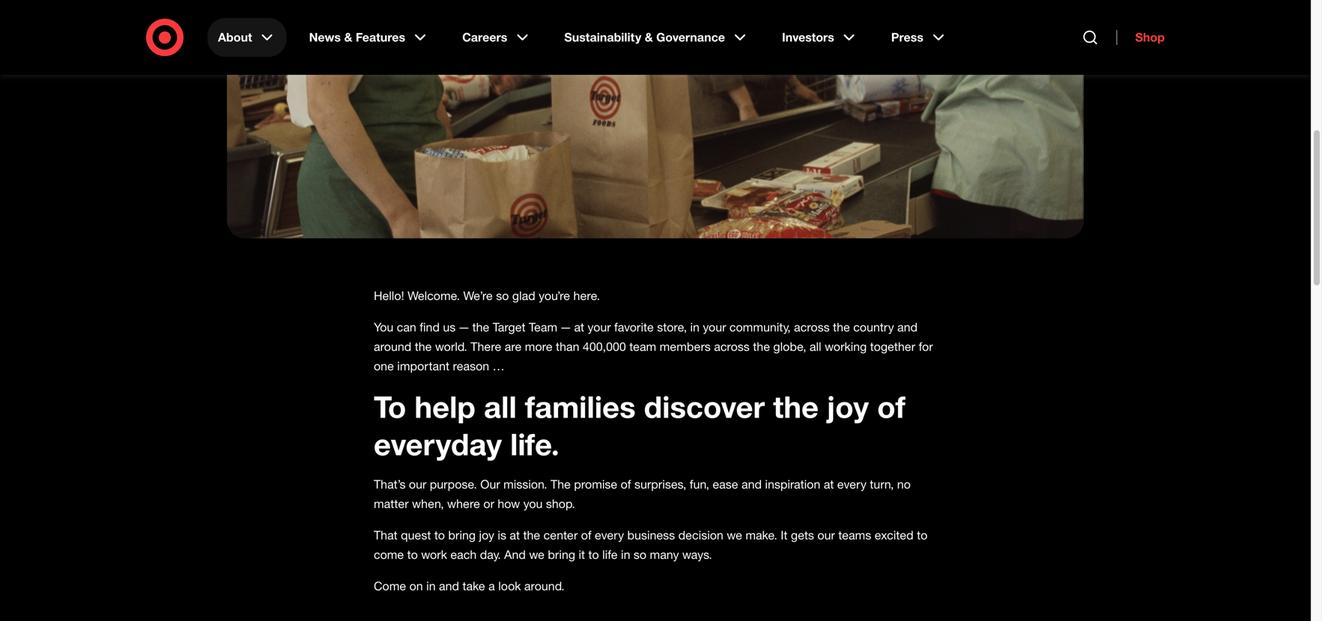 Task type: describe. For each thing, give the bounding box(es) containing it.
of for joy
[[878, 389, 906, 426]]

where
[[447, 497, 480, 512]]

many
[[650, 548, 679, 563]]

you
[[524, 497, 543, 512]]

business
[[628, 529, 675, 543]]

shop link
[[1117, 30, 1165, 45]]

are
[[505, 340, 522, 354]]

glad
[[512, 289, 536, 303]]

joy inside that quest to bring joy is at the center of every business decision we make. it gets our teams excited to come to work each day. and we bring it to life in so many ways.
[[479, 529, 495, 543]]

0 horizontal spatial so
[[496, 289, 509, 303]]

the up the there
[[473, 320, 490, 335]]

to down quest
[[407, 548, 418, 563]]

surprises,
[[635, 478, 687, 492]]

1 your from the left
[[588, 320, 611, 335]]

store,
[[657, 320, 687, 335]]

center
[[544, 529, 578, 543]]

fun,
[[690, 478, 710, 492]]

that's
[[374, 478, 406, 492]]

at inside that quest to bring joy is at the center of every business decision we make. it gets our teams excited to come to work each day. and we bring it to life in so many ways.
[[510, 529, 520, 543]]

come on in and take a look around.
[[374, 580, 565, 594]]

each
[[451, 548, 477, 563]]

the inside that quest to bring joy is at the center of every business decision we make. it gets our teams excited to come to work each day. and we bring it to life in so many ways.
[[523, 529, 540, 543]]

every inside that quest to bring joy is at the center of every business decision we make. it gets our teams excited to come to work each day. and we bring it to life in so many ways.
[[595, 529, 624, 543]]

press
[[891, 30, 924, 45]]

you can find us — the target team — at your favorite store, in your community, across the country and around the world. there are more than 400,000 team members across the globe, all working together for one important reason …
[[374, 320, 933, 374]]

the inside 'to help all families discover the joy of everyday life.'
[[773, 389, 819, 426]]

of inside that quest to bring joy is at the center of every business decision we make. it gets our teams excited to come to work each day. and we bring it to life in so many ways.
[[581, 529, 592, 543]]

about
[[218, 30, 252, 45]]

important
[[397, 359, 450, 374]]

look
[[498, 580, 521, 594]]

our inside that quest to bring joy is at the center of every business decision we make. it gets our teams excited to come to work each day. and we bring it to life in so many ways.
[[818, 529, 835, 543]]

than
[[556, 340, 580, 354]]

you
[[374, 320, 394, 335]]

life
[[603, 548, 618, 563]]

there
[[471, 340, 502, 354]]

one
[[374, 359, 394, 374]]

life.
[[510, 426, 560, 463]]

that quest to bring joy is at the center of every business decision we make. it gets our teams excited to come to work each day. and we bring it to life in so many ways.
[[374, 529, 928, 563]]

press link
[[881, 18, 958, 57]]

all inside you can find us — the target team — at your favorite store, in your community, across the country and around the world. there are more than 400,000 team members across the globe, all working together for one important reason …
[[810, 340, 822, 354]]

favorite
[[614, 320, 654, 335]]

teams
[[839, 529, 872, 543]]

to right it
[[589, 548, 599, 563]]

we're
[[463, 289, 493, 303]]

team
[[529, 320, 558, 335]]

for
[[919, 340, 933, 354]]

about link
[[208, 18, 287, 57]]

come
[[374, 580, 406, 594]]

the down the community,
[[753, 340, 770, 354]]

world.
[[435, 340, 467, 354]]

of for promise
[[621, 478, 631, 492]]

sustainability & governance
[[564, 30, 725, 45]]

make.
[[746, 529, 778, 543]]

governance
[[657, 30, 725, 45]]

our inside that's our purpose. our mission. the promise of surprises, fun, ease and inspiration at every turn, no matter when, where or how you shop.
[[409, 478, 427, 492]]

promise
[[574, 478, 618, 492]]

a
[[489, 580, 495, 594]]

that
[[374, 529, 398, 543]]

around.
[[524, 580, 565, 594]]

welcome.
[[408, 289, 460, 303]]

careers
[[462, 30, 508, 45]]

everyday
[[374, 426, 502, 463]]

quest
[[401, 529, 431, 543]]

sustainability
[[564, 30, 642, 45]]

& for governance
[[645, 30, 653, 45]]

news & features
[[309, 30, 405, 45]]

investors link
[[772, 18, 869, 57]]

around
[[374, 340, 412, 354]]

together
[[870, 340, 916, 354]]

us
[[443, 320, 456, 335]]

0 horizontal spatial in
[[426, 580, 436, 594]]

decision
[[679, 529, 724, 543]]

community,
[[730, 320, 791, 335]]

1 vertical spatial bring
[[548, 548, 576, 563]]

when,
[[412, 497, 444, 512]]

is
[[498, 529, 507, 543]]

& for features
[[344, 30, 352, 45]]

in inside that quest to bring joy is at the center of every business decision we make. it gets our teams excited to come to work each day. and we bring it to life in so many ways.
[[621, 548, 631, 563]]



Task type: locate. For each thing, give the bounding box(es) containing it.
0 vertical spatial across
[[794, 320, 830, 335]]

in up members
[[690, 320, 700, 335]]

0 vertical spatial every
[[838, 478, 867, 492]]

across down the community,
[[714, 340, 750, 354]]

— up than
[[561, 320, 571, 335]]

0 horizontal spatial &
[[344, 30, 352, 45]]

or
[[484, 497, 494, 512]]

that's our purpose. our mission. the promise of surprises, fun, ease and inspiration at every turn, no matter when, where or how you shop.
[[374, 478, 911, 512]]

& right news
[[344, 30, 352, 45]]

of inside 'to help all families discover the joy of everyday life.'
[[878, 389, 906, 426]]

0 vertical spatial our
[[409, 478, 427, 492]]

0 horizontal spatial we
[[529, 548, 545, 563]]

inspiration
[[765, 478, 821, 492]]

2 your from the left
[[703, 320, 726, 335]]

matter
[[374, 497, 409, 512]]

—
[[459, 320, 469, 335], [561, 320, 571, 335]]

of down together
[[878, 389, 906, 426]]

0 horizontal spatial bring
[[448, 529, 476, 543]]

excited
[[875, 529, 914, 543]]

of
[[878, 389, 906, 426], [621, 478, 631, 492], [581, 529, 592, 543]]

it
[[781, 529, 788, 543]]

and left take
[[439, 580, 459, 594]]

0 vertical spatial of
[[878, 389, 906, 426]]

1 vertical spatial every
[[595, 529, 624, 543]]

0 horizontal spatial joy
[[479, 529, 495, 543]]

1 vertical spatial and
[[742, 478, 762, 492]]

all right globe,
[[810, 340, 822, 354]]

joy inside 'to help all families discover the joy of everyday life.'
[[827, 389, 869, 426]]

your up 400,000
[[588, 320, 611, 335]]

all inside 'to help all families discover the joy of everyday life.'
[[484, 389, 517, 426]]

ease
[[713, 478, 738, 492]]

find
[[420, 320, 440, 335]]

can
[[397, 320, 416, 335]]

sustainability & governance link
[[554, 18, 760, 57]]

reason
[[453, 359, 489, 374]]

0 horizontal spatial at
[[510, 529, 520, 543]]

investors
[[782, 30, 835, 45]]

come
[[374, 548, 404, 563]]

features
[[356, 30, 405, 45]]

so
[[496, 289, 509, 303], [634, 548, 647, 563]]

to
[[434, 529, 445, 543], [917, 529, 928, 543], [407, 548, 418, 563], [589, 548, 599, 563]]

1 horizontal spatial joy
[[827, 389, 869, 426]]

and up together
[[898, 320, 918, 335]]

1 vertical spatial all
[[484, 389, 517, 426]]

the down globe,
[[773, 389, 819, 426]]

0 vertical spatial so
[[496, 289, 509, 303]]

your
[[588, 320, 611, 335], [703, 320, 726, 335]]

at up than
[[574, 320, 585, 335]]

help
[[415, 389, 476, 426]]

take
[[463, 580, 485, 594]]

we left the make.
[[727, 529, 742, 543]]

1 vertical spatial our
[[818, 529, 835, 543]]

0 horizontal spatial all
[[484, 389, 517, 426]]

2 vertical spatial and
[[439, 580, 459, 594]]

1 horizontal spatial and
[[742, 478, 762, 492]]

1 horizontal spatial of
[[621, 478, 631, 492]]

in right life
[[621, 548, 631, 563]]

1 horizontal spatial across
[[794, 320, 830, 335]]

our up when,
[[409, 478, 427, 492]]

so left glad
[[496, 289, 509, 303]]

1 horizontal spatial in
[[621, 548, 631, 563]]

no
[[898, 478, 911, 492]]

every up life
[[595, 529, 624, 543]]

families
[[525, 389, 636, 426]]

1 — from the left
[[459, 320, 469, 335]]

country
[[854, 320, 894, 335]]

1 horizontal spatial &
[[645, 30, 653, 45]]

your up members
[[703, 320, 726, 335]]

1 horizontal spatial all
[[810, 340, 822, 354]]

at inside that's our purpose. our mission. the promise of surprises, fun, ease and inspiration at every turn, no matter when, where or how you shop.
[[824, 478, 834, 492]]

the up important
[[415, 340, 432, 354]]

2 horizontal spatial in
[[690, 320, 700, 335]]

0 vertical spatial we
[[727, 529, 742, 543]]

every left turn,
[[838, 478, 867, 492]]

so down business at bottom
[[634, 548, 647, 563]]

you're
[[539, 289, 570, 303]]

more
[[525, 340, 553, 354]]

turn,
[[870, 478, 894, 492]]

1 & from the left
[[344, 30, 352, 45]]

bring down center
[[548, 548, 576, 563]]

target
[[493, 320, 526, 335]]

1 horizontal spatial so
[[634, 548, 647, 563]]

and inside you can find us — the target team — at your favorite store, in your community, across the country and around the world. there are more than 400,000 team members across the globe, all working together for one important reason …
[[898, 320, 918, 335]]

day.
[[480, 548, 501, 563]]

shop
[[1136, 30, 1165, 45]]

the up and
[[523, 529, 540, 543]]

it
[[579, 548, 585, 563]]

our right gets
[[818, 529, 835, 543]]

1 vertical spatial joy
[[479, 529, 495, 543]]

members
[[660, 340, 711, 354]]

joy down working
[[827, 389, 869, 426]]

bring up each
[[448, 529, 476, 543]]

1 horizontal spatial at
[[574, 320, 585, 335]]

at
[[574, 320, 585, 335], [824, 478, 834, 492], [510, 529, 520, 543]]

of right promise
[[621, 478, 631, 492]]

2 vertical spatial of
[[581, 529, 592, 543]]

1 vertical spatial across
[[714, 340, 750, 354]]

at inside you can find us — the target team — at your favorite store, in your community, across the country and around the world. there are more than 400,000 team members across the globe, all working together for one important reason …
[[574, 320, 585, 335]]

in right on in the left bottom of the page
[[426, 580, 436, 594]]

we right and
[[529, 548, 545, 563]]

2 — from the left
[[561, 320, 571, 335]]

0 vertical spatial all
[[810, 340, 822, 354]]

and
[[898, 320, 918, 335], [742, 478, 762, 492], [439, 580, 459, 594]]

1 vertical spatial so
[[634, 548, 647, 563]]

mission.
[[504, 478, 547, 492]]

to help all families discover the joy of everyday life.
[[374, 389, 906, 463]]

at right inspiration on the right of page
[[824, 478, 834, 492]]

the up working
[[833, 320, 850, 335]]

1 horizontal spatial we
[[727, 529, 742, 543]]

all down …
[[484, 389, 517, 426]]

0 horizontal spatial of
[[581, 529, 592, 543]]

1 horizontal spatial our
[[818, 529, 835, 543]]

and
[[504, 548, 526, 563]]

— right us
[[459, 320, 469, 335]]

news
[[309, 30, 341, 45]]

0 vertical spatial in
[[690, 320, 700, 335]]

1 vertical spatial in
[[621, 548, 631, 563]]

0 horizontal spatial —
[[459, 320, 469, 335]]

0 horizontal spatial your
[[588, 320, 611, 335]]

2 horizontal spatial at
[[824, 478, 834, 492]]

we
[[727, 529, 742, 543], [529, 548, 545, 563]]

1 vertical spatial we
[[529, 548, 545, 563]]

shop.
[[546, 497, 575, 512]]

1 vertical spatial at
[[824, 478, 834, 492]]

every inside that's our purpose. our mission. the promise of surprises, fun, ease and inspiration at every turn, no matter when, where or how you shop.
[[838, 478, 867, 492]]

& inside "link"
[[344, 30, 352, 45]]

here.
[[574, 289, 600, 303]]

2 & from the left
[[645, 30, 653, 45]]

2 horizontal spatial of
[[878, 389, 906, 426]]

hello!
[[374, 289, 404, 303]]

careers link
[[452, 18, 542, 57]]

to right the excited
[[917, 529, 928, 543]]

0 vertical spatial and
[[898, 320, 918, 335]]

1 horizontal spatial bring
[[548, 548, 576, 563]]

1 horizontal spatial every
[[838, 478, 867, 492]]

how
[[498, 497, 520, 512]]

& left governance
[[645, 30, 653, 45]]

0 horizontal spatial and
[[439, 580, 459, 594]]

so inside that quest to bring joy is at the center of every business decision we make. it gets our teams excited to come to work each day. and we bring it to life in so many ways.
[[634, 548, 647, 563]]

of up it
[[581, 529, 592, 543]]

and right ease
[[742, 478, 762, 492]]

2 vertical spatial in
[[426, 580, 436, 594]]

in inside you can find us — the target team — at your favorite store, in your community, across the country and around the world. there are more than 400,000 team members across the globe, all working together for one important reason …
[[690, 320, 700, 335]]

0 horizontal spatial our
[[409, 478, 427, 492]]

gets
[[791, 529, 814, 543]]

to up work
[[434, 529, 445, 543]]

0 vertical spatial at
[[574, 320, 585, 335]]

2 horizontal spatial and
[[898, 320, 918, 335]]

1 horizontal spatial your
[[703, 320, 726, 335]]

ways.
[[683, 548, 712, 563]]

on
[[410, 580, 423, 594]]

1 vertical spatial of
[[621, 478, 631, 492]]

…
[[493, 359, 505, 374]]

our
[[409, 478, 427, 492], [818, 529, 835, 543]]

0 vertical spatial joy
[[827, 389, 869, 426]]

at right is
[[510, 529, 520, 543]]

of inside that's our purpose. our mission. the promise of surprises, fun, ease and inspiration at every turn, no matter when, where or how you shop.
[[621, 478, 631, 492]]

0 horizontal spatial across
[[714, 340, 750, 354]]

news & features link
[[299, 18, 440, 57]]

discover
[[644, 389, 765, 426]]

working
[[825, 340, 867, 354]]

in
[[690, 320, 700, 335], [621, 548, 631, 563], [426, 580, 436, 594]]

2 vertical spatial at
[[510, 529, 520, 543]]

& inside 'link'
[[645, 30, 653, 45]]

400,000
[[583, 340, 626, 354]]

the
[[551, 478, 571, 492]]

&
[[344, 30, 352, 45], [645, 30, 653, 45]]

0 vertical spatial bring
[[448, 529, 476, 543]]

our
[[481, 478, 500, 492]]

every
[[838, 478, 867, 492], [595, 529, 624, 543]]

team
[[630, 340, 657, 354]]

all
[[810, 340, 822, 354], [484, 389, 517, 426]]

joy left is
[[479, 529, 495, 543]]

globe,
[[774, 340, 807, 354]]

0 horizontal spatial every
[[595, 529, 624, 543]]

to
[[374, 389, 406, 426]]

across up globe,
[[794, 320, 830, 335]]

purpose.
[[430, 478, 477, 492]]

1 horizontal spatial —
[[561, 320, 571, 335]]

bring
[[448, 529, 476, 543], [548, 548, 576, 563]]

and inside that's our purpose. our mission. the promise of surprises, fun, ease and inspiration at every turn, no matter when, where or how you shop.
[[742, 478, 762, 492]]

work
[[421, 548, 447, 563]]



Task type: vqa. For each thing, say whether or not it's contained in the screenshot.
minneapolis,
no



